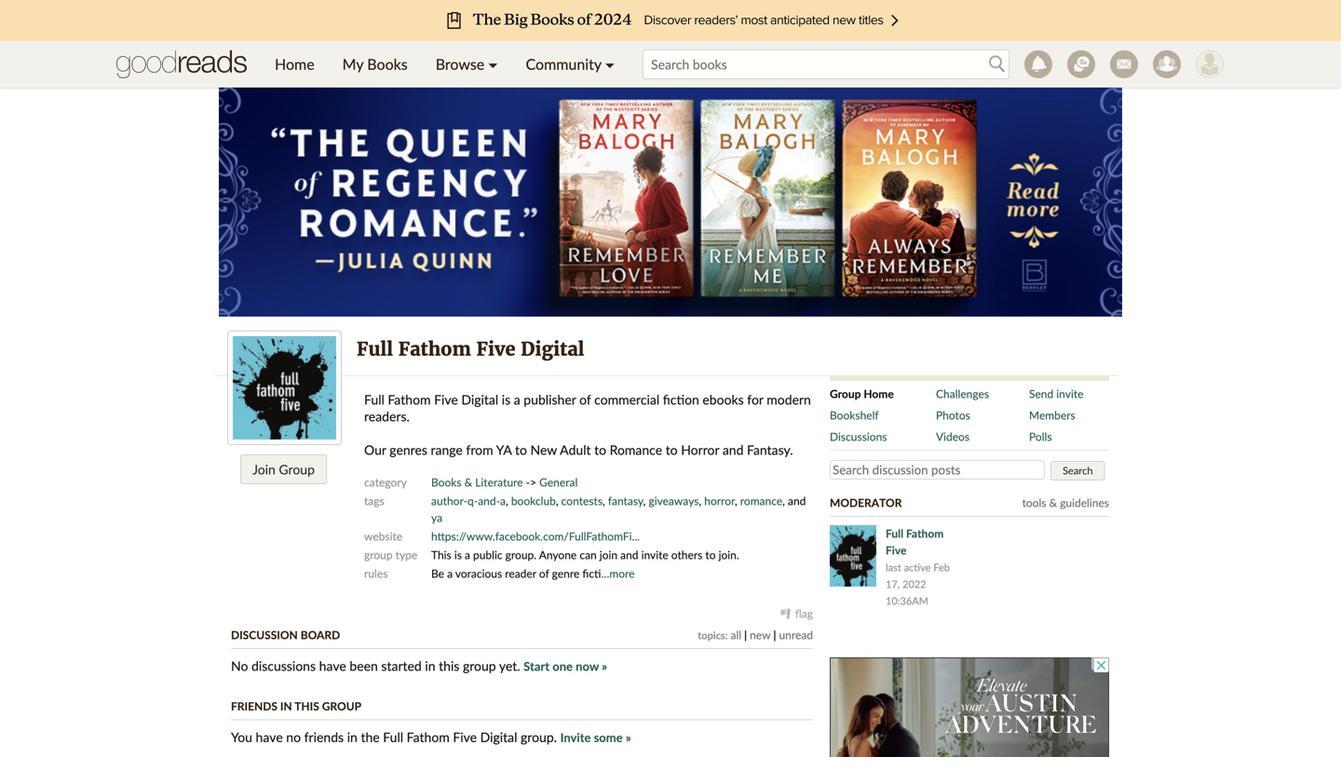 Task type: vqa. For each thing, say whether or not it's contained in the screenshot.
CONTINUE WITH AMAZON Button
no



Task type: describe. For each thing, give the bounding box(es) containing it.
rules
[[364, 567, 388, 581]]

romance
[[741, 494, 783, 508]]

1 vertical spatial advertisement element
[[830, 658, 1110, 758]]

browse ▾
[[436, 55, 498, 73]]

full fathom five last active feb 17, 2022 10:36am
[[886, 527, 950, 608]]

1 horizontal spatial have
[[319, 658, 346, 674]]

and inside author-q-and-a , bookclub , contests , fantasy , giveaways , horror , romance , and ya website
[[788, 494, 806, 508]]

full for full fathom five digital is a publisher of commercial fiction ebooks for modern readers.
[[364, 392, 385, 408]]

flag
[[796, 607, 814, 621]]

no discussions have been started in this group yet. start one now »
[[231, 658, 608, 674]]

group inside https://www.facebook.com/fullfathomfi... group type
[[364, 548, 393, 562]]

our genres range from ya to new adult to romance to horror and fantasy.
[[364, 442, 794, 458]]

ya link
[[431, 511, 443, 525]]

& for tools
[[1050, 496, 1058, 510]]

6 , from the left
[[735, 494, 738, 508]]

home inside menu
[[275, 55, 315, 73]]

friends
[[231, 700, 278, 713]]

fathom for full fathom five last active feb 17, 2022 10:36am
[[907, 527, 944, 540]]

▾ for community ▾
[[606, 55, 615, 73]]

full fathom five image
[[830, 526, 877, 587]]

invite inside this is a public group. anyone can join and invite others to join. rules
[[642, 548, 669, 562]]

4 , from the left
[[644, 494, 646, 508]]

2 vertical spatial digital
[[481, 730, 518, 746]]

invite some » link
[[561, 731, 632, 746]]

ruby anderson image
[[1197, 50, 1224, 78]]

general link
[[540, 476, 578, 489]]

books inside books & literature -> general tags
[[431, 476, 462, 489]]

challenges
[[937, 387, 990, 401]]

author-
[[431, 494, 468, 508]]

browse ▾ button
[[422, 41, 512, 88]]

» inside the no discussions have been started in this group yet. start one now »
[[602, 659, 608, 674]]

fantasy
[[608, 494, 644, 508]]

romance link
[[741, 494, 783, 508]]

fantasy.
[[747, 442, 794, 458]]

no
[[286, 730, 301, 746]]

2 horizontal spatial in
[[425, 658, 436, 674]]

3 , from the left
[[603, 494, 605, 508]]

and inside this is a public group. anyone can join and invite others to join. rules
[[621, 548, 639, 562]]

for
[[748, 392, 764, 408]]

bookclub link
[[511, 494, 556, 508]]

contests
[[562, 494, 603, 508]]

menu containing home
[[261, 41, 629, 88]]

tools & guidelines link
[[1023, 496, 1110, 510]]

send invite members polls
[[1030, 387, 1084, 444]]

publisher
[[524, 392, 576, 408]]

last active feb 17, 2022 10:36am link
[[886, 561, 950, 608]]

join
[[600, 548, 618, 562]]

challenges photos videos
[[937, 387, 990, 444]]

is inside full fathom five digital is a publisher of commercial fiction ebooks for modern readers.
[[502, 392, 511, 408]]

new
[[750, 629, 771, 642]]

be
[[431, 567, 445, 581]]

join.
[[719, 548, 740, 562]]

5 , from the left
[[699, 494, 702, 508]]

my books
[[343, 55, 408, 73]]

full fathom five digital image
[[233, 336, 336, 440]]

fathom for full fathom five digital is a publisher of commercial fiction ebooks for modern readers.
[[388, 392, 431, 408]]

some
[[594, 731, 623, 746]]

2 , from the left
[[556, 494, 559, 508]]

been
[[350, 658, 378, 674]]

now
[[576, 659, 599, 674]]

members link
[[1030, 407, 1097, 424]]

romance
[[610, 442, 663, 458]]

friends in this group link
[[231, 700, 362, 713]]

join group link
[[240, 455, 327, 485]]

tools & guidelines
[[1023, 496, 1110, 510]]

2 | from the left
[[774, 629, 777, 642]]

1 | from the left
[[745, 629, 748, 642]]

a inside this is a public group. anyone can join and invite others to join. rules
[[465, 548, 471, 562]]

group inside "group home bookshelf discussions"
[[830, 387, 861, 401]]

flag link
[[782, 607, 814, 621]]

invite
[[561, 731, 591, 746]]

genres
[[390, 442, 428, 458]]

https://www.facebook.com/fullfathomfi...
[[431, 530, 640, 543]]

general
[[540, 476, 578, 489]]

bookshelf link
[[830, 407, 937, 424]]

my books link
[[329, 41, 422, 88]]

is inside this is a public group. anyone can join and invite others to join. rules
[[455, 548, 462, 562]]

bookclub
[[511, 494, 556, 508]]

challenges link
[[937, 386, 1030, 403]]

send invite link
[[1030, 386, 1097, 403]]

horror
[[705, 494, 735, 508]]

voracious
[[456, 567, 502, 581]]

2022
[[903, 578, 927, 591]]

contests link
[[562, 494, 603, 508]]

10:36am
[[886, 595, 929, 608]]

home inside "group home bookshelf discussions"
[[864, 387, 894, 401]]

five for full fathom five last active feb 17, 2022 10:36am
[[886, 544, 907, 557]]

discussions link
[[830, 429, 937, 445]]

last
[[886, 561, 902, 574]]

digital for full fathom five digital
[[521, 338, 585, 361]]

join group
[[253, 462, 315, 478]]

range
[[431, 442, 463, 458]]

discussions
[[252, 658, 316, 674]]

videos
[[937, 430, 970, 444]]

a right be
[[447, 567, 453, 581]]

join
[[253, 462, 276, 478]]

group home bookshelf discussions
[[830, 387, 894, 444]]

ebooks
[[703, 392, 744, 408]]

community ▾
[[526, 55, 615, 73]]

unread
[[779, 629, 814, 642]]

author-q-and-a link
[[431, 494, 506, 508]]

all
[[731, 629, 742, 642]]

discussions
[[830, 430, 888, 444]]

browse
[[436, 55, 485, 73]]

to inside this is a public group. anyone can join and invite others to join. rules
[[706, 548, 716, 562]]

0 horizontal spatial have
[[256, 730, 283, 746]]

1 vertical spatial group
[[463, 658, 496, 674]]

group home link
[[830, 386, 937, 403]]

friends in this group
[[231, 700, 362, 713]]

» inside you have no friends in the full fathom five digital group. invite some »
[[626, 731, 632, 746]]

polls link
[[1030, 429, 1097, 445]]

7 , from the left
[[783, 494, 785, 508]]

commercial
[[595, 392, 660, 408]]

start
[[524, 659, 550, 674]]



Task type: locate. For each thing, give the bounding box(es) containing it.
group up the bookshelf
[[830, 387, 861, 401]]

0 vertical spatial group
[[364, 548, 393, 562]]

0 vertical spatial home
[[275, 55, 315, 73]]

, down general at the left of the page
[[556, 494, 559, 508]]

modern
[[767, 392, 812, 408]]

0 vertical spatial advertisement element
[[219, 84, 1123, 317]]

1 vertical spatial this
[[295, 700, 319, 713]]

literature
[[475, 476, 523, 489]]

1 horizontal spatial group
[[463, 658, 496, 674]]

giveaways link
[[649, 494, 699, 508]]

, left romance
[[735, 494, 738, 508]]

fathom inside full fathom five digital is a publisher of commercial fiction ebooks for modern readers.
[[388, 392, 431, 408]]

five inside full fathom five digital is a publisher of commercial fiction ebooks for modern readers.
[[434, 392, 458, 408]]

0 horizontal spatial group
[[364, 548, 393, 562]]

0 vertical spatial and
[[723, 442, 744, 458]]

0 vertical spatial group
[[830, 387, 861, 401]]

reader
[[505, 567, 537, 581]]

to left horror
[[666, 442, 678, 458]]

board
[[301, 629, 340, 642]]

group right join
[[279, 462, 315, 478]]

anyone
[[539, 548, 577, 562]]

moderator link
[[830, 496, 902, 510]]

»
[[602, 659, 608, 674], [626, 731, 632, 746]]

of right publisher
[[580, 392, 591, 408]]

discussion board
[[231, 629, 340, 642]]

Search books text field
[[643, 49, 1010, 79]]

have left no
[[256, 730, 283, 746]]

community ▾ button
[[512, 41, 629, 88]]

this up no
[[295, 700, 319, 713]]

2 horizontal spatial group
[[830, 387, 861, 401]]

, down fantasy.
[[783, 494, 785, 508]]

start one now » link
[[524, 659, 608, 674]]

fiction
[[663, 392, 700, 408]]

books right my
[[367, 55, 408, 73]]

full fathom five digital
[[357, 338, 585, 361]]

1 horizontal spatial »
[[626, 731, 632, 746]]

and right the romance link
[[788, 494, 806, 508]]

books & literature link
[[431, 476, 523, 489]]

Search for books to add to your shelves search field
[[643, 49, 1010, 79]]

the
[[361, 730, 380, 746]]

unread link
[[779, 629, 814, 642]]

1 vertical spatial digital
[[462, 392, 499, 408]]

-
[[526, 476, 530, 489]]

full fathom five link
[[886, 527, 944, 557]]

website
[[364, 530, 403, 543]]

1 , from the left
[[506, 494, 509, 508]]

0 vertical spatial group.
[[506, 548, 537, 562]]

digital down yet.
[[481, 730, 518, 746]]

inbox image
[[1111, 50, 1139, 78]]

home up bookshelf link
[[864, 387, 894, 401]]

photos link
[[937, 407, 1030, 424]]

others
[[672, 548, 703, 562]]

this up be
[[431, 548, 452, 562]]

fantasy link
[[608, 494, 644, 508]]

genre
[[552, 567, 580, 581]]

and right join
[[621, 548, 639, 562]]

& up author-q-and-a link
[[465, 476, 473, 489]]

a inside author-q-and-a , bookclub , contests , fantasy , giveaways , horror , romance , and ya website
[[500, 494, 506, 508]]

is up voracious
[[455, 548, 462, 562]]

0 vertical spatial digital
[[521, 338, 585, 361]]

0 horizontal spatial home
[[275, 55, 315, 73]]

topics:
[[698, 629, 728, 642]]

, right and-
[[506, 494, 509, 508]]

menu
[[261, 41, 629, 88]]

group. left "invite"
[[521, 730, 557, 746]]

0 horizontal spatial group
[[279, 462, 315, 478]]

my
[[343, 55, 364, 73]]

horror link
[[705, 494, 735, 508]]

&
[[465, 476, 473, 489], [1050, 496, 1058, 510]]

full for full fathom five last active feb 17, 2022 10:36am
[[886, 527, 904, 540]]

None submit
[[1051, 461, 1106, 481]]

group up friends
[[322, 700, 362, 713]]

>
[[530, 476, 537, 489]]

feb
[[934, 561, 950, 574]]

full for full fathom five digital
[[357, 338, 393, 361]]

readers.
[[364, 409, 410, 424]]

notifications image
[[1025, 50, 1053, 78]]

…more
[[601, 567, 635, 581]]

1 vertical spatial home
[[864, 387, 894, 401]]

in up no
[[280, 700, 292, 713]]

guidelines
[[1061, 496, 1110, 510]]

you
[[231, 730, 252, 746]]

1 horizontal spatial group
[[322, 700, 362, 713]]

to right ya
[[515, 442, 527, 458]]

▾ for browse ▾
[[489, 55, 498, 73]]

0 vertical spatial is
[[502, 392, 511, 408]]

digital inside full fathom five digital is a publisher of commercial fiction ebooks for modern readers.
[[462, 392, 499, 408]]

0 horizontal spatial books
[[367, 55, 408, 73]]

▾ right community at top left
[[606, 55, 615, 73]]

1 horizontal spatial |
[[774, 629, 777, 642]]

and right horror
[[723, 442, 744, 458]]

0 horizontal spatial and
[[621, 548, 639, 562]]

books up author-
[[431, 476, 462, 489]]

started
[[382, 658, 422, 674]]

is left publisher
[[502, 392, 511, 408]]

| right new link
[[774, 629, 777, 642]]

▾ right browse
[[489, 55, 498, 73]]

, left fantasy link
[[603, 494, 605, 508]]

five for full fathom five digital
[[477, 338, 516, 361]]

0 horizontal spatial of
[[539, 567, 549, 581]]

full inside full fathom five digital is a publisher of commercial fiction ebooks for modern readers.
[[364, 392, 385, 408]]

bookshelf
[[830, 409, 879, 422]]

no
[[231, 658, 248, 674]]

our
[[364, 442, 386, 458]]

to left join.
[[706, 548, 716, 562]]

1 vertical spatial and
[[788, 494, 806, 508]]

, left horror link
[[699, 494, 702, 508]]

1 horizontal spatial books
[[431, 476, 462, 489]]

0 vertical spatial of
[[580, 392, 591, 408]]

» right some
[[626, 731, 632, 746]]

1 vertical spatial »
[[626, 731, 632, 746]]

books inside menu
[[367, 55, 408, 73]]

ya
[[496, 442, 512, 458]]

, left giveaways
[[644, 494, 646, 508]]

1 horizontal spatial is
[[502, 392, 511, 408]]

horror
[[681, 442, 720, 458]]

1 vertical spatial have
[[256, 730, 283, 746]]

full inside "full fathom five last active feb 17, 2022 10:36am"
[[886, 527, 904, 540]]

invite left others
[[642, 548, 669, 562]]

have
[[319, 658, 346, 674], [256, 730, 283, 746]]

a inside full fathom five digital is a publisher of commercial fiction ebooks for modern readers.
[[514, 392, 521, 408]]

▾ inside popup button
[[489, 55, 498, 73]]

0 vertical spatial in
[[425, 658, 436, 674]]

advertisement element
[[219, 84, 1123, 317], [830, 658, 1110, 758]]

giveaways
[[649, 494, 699, 508]]

all link
[[731, 629, 742, 642]]

group left yet.
[[463, 658, 496, 674]]

0 vertical spatial »
[[602, 659, 608, 674]]

2 ▾ from the left
[[606, 55, 615, 73]]

https://www.facebook.com/fullfathomfi... group type
[[364, 530, 640, 562]]

a down literature
[[500, 494, 506, 508]]

& right tools at bottom
[[1050, 496, 1058, 510]]

1 vertical spatial books
[[431, 476, 462, 489]]

my group discussions image
[[1068, 50, 1096, 78]]

1 vertical spatial is
[[455, 548, 462, 562]]

1 horizontal spatial in
[[347, 730, 358, 746]]

1 horizontal spatial ▾
[[606, 55, 615, 73]]

Search discussion posts text field
[[830, 460, 1046, 480]]

1 horizontal spatial this
[[431, 548, 452, 562]]

send
[[1030, 387, 1054, 401]]

1 ▾ from the left
[[489, 55, 498, 73]]

& inside books & literature -> general tags
[[465, 476, 473, 489]]

| right all link
[[745, 629, 748, 642]]

group. up reader
[[506, 548, 537, 562]]

0 horizontal spatial in
[[280, 700, 292, 713]]

0 vertical spatial books
[[367, 55, 408, 73]]

category
[[364, 476, 407, 489]]

moderator
[[830, 496, 902, 510]]

a left publisher
[[514, 392, 521, 408]]

of
[[580, 392, 591, 408], [539, 567, 549, 581]]

fathom for full fathom five digital
[[399, 338, 471, 361]]

group
[[830, 387, 861, 401], [279, 462, 315, 478], [322, 700, 362, 713]]

2 vertical spatial group
[[322, 700, 362, 713]]

group up rules at bottom left
[[364, 548, 393, 562]]

…more link
[[601, 567, 635, 581]]

» right now at the left of page
[[602, 659, 608, 674]]

2 vertical spatial in
[[347, 730, 358, 746]]

1 horizontal spatial home
[[864, 387, 894, 401]]

1 vertical spatial group
[[279, 462, 315, 478]]

and
[[723, 442, 744, 458], [788, 494, 806, 508], [621, 548, 639, 562]]

discussion board link
[[231, 629, 340, 642]]

1 horizontal spatial &
[[1050, 496, 1058, 510]]

five for full fathom five digital is a publisher of commercial fiction ebooks for modern readers.
[[434, 392, 458, 408]]

▾ inside popup button
[[606, 55, 615, 73]]

in left this
[[425, 658, 436, 674]]

digital
[[521, 338, 585, 361], [462, 392, 499, 408], [481, 730, 518, 746]]

members
[[1030, 409, 1076, 422]]

,
[[506, 494, 509, 508], [556, 494, 559, 508], [603, 494, 605, 508], [644, 494, 646, 508], [699, 494, 702, 508], [735, 494, 738, 508], [783, 494, 785, 508]]

you have no friends in the full fathom five digital group. invite some »
[[231, 730, 632, 746]]

2 horizontal spatial and
[[788, 494, 806, 508]]

digital up publisher
[[521, 338, 585, 361]]

0 vertical spatial invite
[[1057, 387, 1084, 401]]

friend requests image
[[1154, 50, 1182, 78]]

have left the been
[[319, 658, 346, 674]]

0 vertical spatial &
[[465, 476, 473, 489]]

type
[[396, 548, 418, 562]]

adult
[[560, 442, 591, 458]]

new link
[[750, 629, 771, 642]]

0 horizontal spatial »
[[602, 659, 608, 674]]

2 vertical spatial and
[[621, 548, 639, 562]]

0 horizontal spatial is
[[455, 548, 462, 562]]

this
[[439, 658, 460, 674]]

full
[[357, 338, 393, 361], [364, 392, 385, 408], [886, 527, 904, 540], [383, 730, 404, 746]]

new
[[531, 442, 557, 458]]

1 horizontal spatial invite
[[1057, 387, 1084, 401]]

0 horizontal spatial ▾
[[489, 55, 498, 73]]

can
[[580, 548, 597, 562]]

ya
[[431, 511, 443, 525]]

1 horizontal spatial of
[[580, 392, 591, 408]]

is
[[502, 392, 511, 408], [455, 548, 462, 562]]

0 horizontal spatial &
[[465, 476, 473, 489]]

to right the adult
[[595, 442, 607, 458]]

& for books
[[465, 476, 473, 489]]

0 horizontal spatial invite
[[642, 548, 669, 562]]

https://www.facebook.com/fullfathomfi... link
[[431, 530, 640, 543]]

this
[[431, 548, 452, 562], [295, 700, 319, 713]]

books
[[367, 55, 408, 73], [431, 476, 462, 489]]

digital up from at the bottom
[[462, 392, 499, 408]]

17,
[[886, 578, 900, 591]]

1 vertical spatial &
[[1050, 496, 1058, 510]]

0 vertical spatial have
[[319, 658, 346, 674]]

of left genre
[[539, 567, 549, 581]]

0 horizontal spatial |
[[745, 629, 748, 642]]

discussion
[[231, 629, 298, 642]]

fathom inside "full fathom five last active feb 17, 2022 10:36am"
[[907, 527, 944, 540]]

of inside full fathom five digital is a publisher of commercial fiction ebooks for modern readers.
[[580, 392, 591, 408]]

five inside "full fathom five last active feb 17, 2022 10:36am"
[[886, 544, 907, 557]]

group. inside this is a public group. anyone can join and invite others to join. rules
[[506, 548, 537, 562]]

this inside this is a public group. anyone can join and invite others to join. rules
[[431, 548, 452, 562]]

home left my
[[275, 55, 315, 73]]

1 vertical spatial group.
[[521, 730, 557, 746]]

0 horizontal spatial this
[[295, 700, 319, 713]]

in left the
[[347, 730, 358, 746]]

digital for full fathom five digital is a publisher of commercial fiction ebooks for modern readers.
[[462, 392, 499, 408]]

group inside 'link'
[[279, 462, 315, 478]]

0 vertical spatial this
[[431, 548, 452, 562]]

invite up 'members' link
[[1057, 387, 1084, 401]]

1 vertical spatial of
[[539, 567, 549, 581]]

1 vertical spatial invite
[[642, 548, 669, 562]]

topics: all | new | unread
[[698, 629, 814, 642]]

one
[[553, 659, 573, 674]]

invite inside send invite members polls
[[1057, 387, 1084, 401]]

1 vertical spatial in
[[280, 700, 292, 713]]

a left public
[[465, 548, 471, 562]]

1 horizontal spatial and
[[723, 442, 744, 458]]



